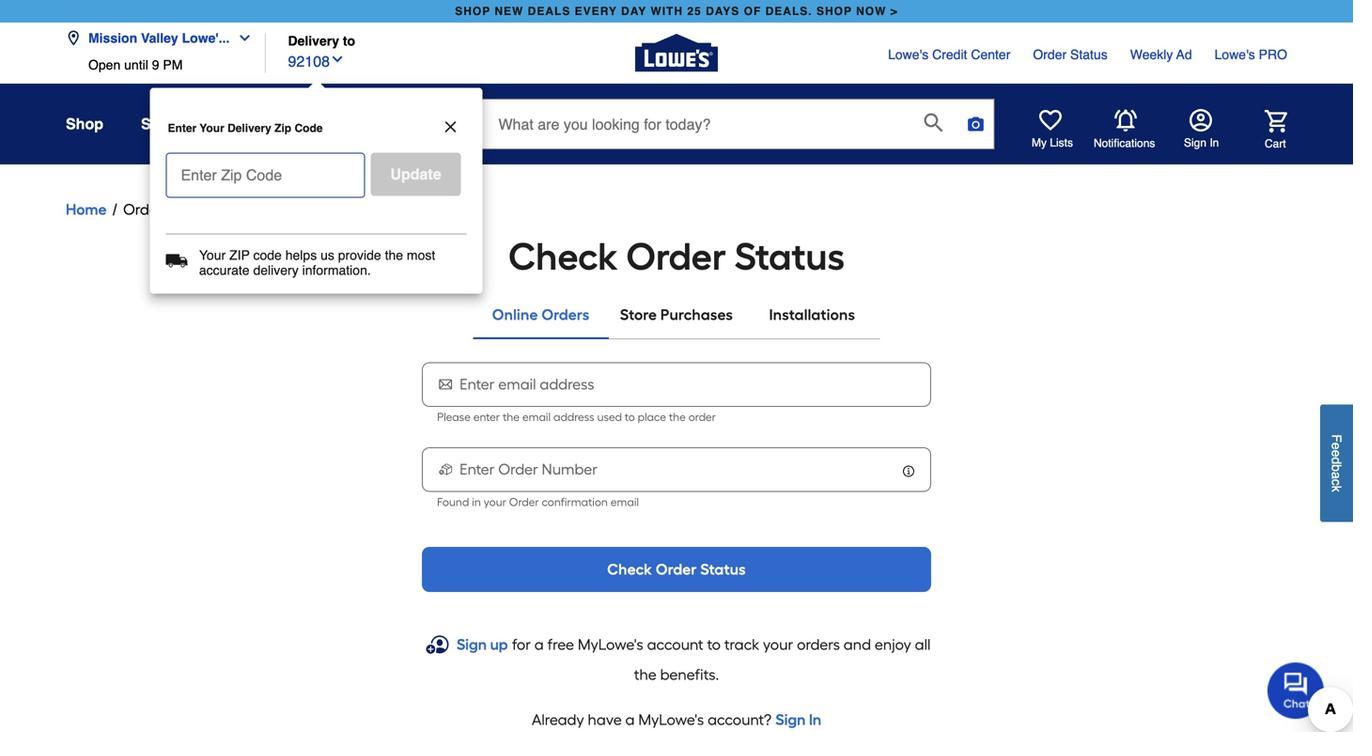 Task type: locate. For each thing, give the bounding box(es) containing it.
1 vertical spatial mylowe's
[[638, 711, 704, 729]]

search image
[[924, 113, 943, 132]]

2 vertical spatial sign
[[776, 711, 806, 729]]

search
[[173, 201, 221, 219]]

chat invite button image
[[1268, 662, 1325, 719]]

your right enter
[[200, 122, 224, 135]]

email left address
[[522, 410, 551, 424]]

1 vertical spatial installations button
[[745, 292, 880, 337]]

a inside sign up for a free mylowe's account to track your orders and enjoy all the benefits.
[[535, 636, 544, 654]]

order status
[[1033, 47, 1108, 62]]

0 horizontal spatial shop
[[455, 5, 491, 18]]

2 horizontal spatial a
[[1329, 472, 1344, 479]]

order inside button
[[656, 561, 697, 578]]

orders
[[123, 201, 169, 219], [542, 306, 590, 324]]

to
[[343, 33, 355, 48], [625, 410, 635, 424], [707, 636, 721, 654]]

delivery
[[288, 33, 339, 48], [228, 122, 271, 135]]

0 horizontal spatial lowe's
[[888, 47, 929, 62]]

the down account
[[634, 666, 657, 684]]

1 vertical spatial your
[[763, 636, 793, 654]]

email right confirmation
[[611, 495, 639, 509]]

in down orders
[[809, 711, 822, 729]]

my lists link
[[1032, 109, 1073, 150]]

0 vertical spatial sign
[[1184, 136, 1207, 149]]

0 vertical spatial installations
[[236, 115, 324, 133]]

shop left new
[[455, 5, 491, 18]]

please enter the email address used to place the order
[[437, 410, 716, 424]]

the inside sign up for a free mylowe's account to track your orders and enjoy all the benefits.
[[634, 666, 657, 684]]

2 horizontal spatial sign
[[1184, 136, 1207, 149]]

delivery left zip
[[228, 122, 271, 135]]

92108 button
[[288, 48, 345, 73]]

f e e d b a c k
[[1329, 434, 1344, 492]]

confirmation
[[542, 495, 608, 509]]

enter your delivery zip code
[[168, 122, 323, 135]]

order right center
[[1033, 47, 1067, 62]]

0 vertical spatial a
[[1329, 472, 1344, 479]]

1 vertical spatial in
[[809, 711, 822, 729]]

1 horizontal spatial in
[[1210, 136, 1219, 149]]

a up k
[[1329, 472, 1344, 479]]

0 vertical spatial mylowe's
[[578, 636, 644, 654]]

center
[[971, 47, 1011, 62]]

store
[[620, 306, 657, 324]]

1 horizontal spatial orders
[[542, 306, 590, 324]]

1 shop from the left
[[455, 5, 491, 18]]

credit
[[932, 47, 968, 62]]

already
[[532, 711, 584, 729]]

up
[[490, 636, 508, 654]]

your right in
[[484, 495, 506, 509]]

account
[[647, 636, 704, 654]]

lowe's for lowe's pro
[[1215, 47, 1255, 62]]

installations button for savings
[[236, 107, 324, 141]]

deals
[[528, 5, 571, 18]]

None search field
[[482, 99, 995, 167]]

in down lowe's home improvement account image at the top of the page
[[1210, 136, 1219, 149]]

0 horizontal spatial your
[[484, 495, 506, 509]]

installations button for store purchases
[[745, 292, 880, 337]]

lowe's left the pro
[[1215, 47, 1255, 62]]

1 horizontal spatial to
[[625, 410, 635, 424]]

cart
[[1265, 137, 1286, 150]]

mission valley lowe'... button
[[66, 19, 260, 57]]

delivery to
[[288, 33, 355, 48]]

your
[[484, 495, 506, 509], [763, 636, 793, 654]]

0 vertical spatial delivery
[[288, 33, 339, 48]]

orders left search
[[123, 201, 169, 219]]

2 vertical spatial status
[[701, 561, 746, 578]]

installations inside "installations" button
[[769, 306, 855, 324]]

track
[[724, 636, 759, 654]]

sign inside sign up for a free mylowe's account to track your orders and enjoy all the benefits.
[[457, 636, 487, 654]]

shop left now
[[817, 5, 852, 18]]

order
[[1033, 47, 1067, 62], [626, 234, 726, 279], [509, 495, 539, 509], [656, 561, 697, 578]]

0 vertical spatial status
[[1070, 47, 1108, 62]]

place
[[638, 410, 666, 424]]

update
[[390, 165, 441, 183]]

ideas
[[406, 115, 444, 133]]

us
[[321, 248, 334, 263]]

all
[[915, 636, 931, 654]]

zip
[[229, 248, 250, 263]]

check order status up account
[[607, 561, 746, 578]]

1 vertical spatial check order status
[[607, 561, 746, 578]]

lists
[[1050, 136, 1073, 149]]

enter
[[168, 122, 197, 135]]

b
[[1329, 464, 1344, 472]]

1 horizontal spatial a
[[625, 711, 635, 729]]

mylowe's down benefits.
[[638, 711, 704, 729]]

a right for
[[535, 636, 544, 654]]

please
[[437, 410, 471, 424]]

accurate
[[199, 263, 250, 278]]

1 horizontal spatial delivery
[[288, 33, 339, 48]]

2 e from the top
[[1329, 450, 1344, 457]]

open
[[88, 57, 121, 72]]

1 vertical spatial a
[[535, 636, 544, 654]]

sign in button
[[1184, 109, 1219, 150]]

sign for sign in
[[1184, 136, 1207, 149]]

2 lowe's from the left
[[1215, 47, 1255, 62]]

chevron down image
[[230, 31, 252, 46], [330, 52, 345, 67]]

mylowe's
[[578, 636, 644, 654], [638, 711, 704, 729]]

2 vertical spatial to
[[707, 636, 721, 654]]

0 vertical spatial email
[[522, 410, 551, 424]]

your right track
[[763, 636, 793, 654]]

e up d
[[1329, 443, 1344, 450]]

camera image
[[967, 115, 985, 133]]

0 horizontal spatial installations
[[236, 115, 324, 133]]

2 horizontal spatial to
[[707, 636, 721, 654]]

sign inside button
[[1184, 136, 1207, 149]]

lowe's home improvement notification center image
[[1115, 109, 1137, 132]]

sign left up
[[457, 636, 487, 654]]

sign up for a free mylowe's account to track your orders and enjoy all the benefits.
[[457, 636, 931, 684]]

1 horizontal spatial shop
[[817, 5, 852, 18]]

notifications
[[1094, 137, 1155, 150]]

enjoy
[[875, 636, 911, 654]]

orders
[[797, 636, 840, 654]]

lowe's left credit
[[888, 47, 929, 62]]

0 horizontal spatial installations button
[[236, 107, 324, 141]]

code
[[253, 248, 282, 263]]

0 horizontal spatial in
[[809, 711, 822, 729]]

zip
[[275, 122, 291, 135]]

1 vertical spatial check
[[607, 561, 652, 578]]

your
[[200, 122, 224, 135], [199, 248, 226, 263]]

1 vertical spatial orders
[[542, 306, 590, 324]]

lowe's pro
[[1215, 47, 1288, 62]]

check order status
[[508, 234, 845, 279], [607, 561, 746, 578]]

orders search
[[123, 201, 221, 219]]

1 horizontal spatial installations button
[[745, 292, 880, 337]]

orders right online
[[542, 306, 590, 324]]

e up b
[[1329, 450, 1344, 457]]

1 vertical spatial chevron down image
[[330, 52, 345, 67]]

f
[[1329, 434, 1344, 443]]

0 vertical spatial your
[[484, 495, 506, 509]]

e
[[1329, 443, 1344, 450], [1329, 450, 1344, 457]]

1 vertical spatial email
[[611, 495, 639, 509]]

until
[[124, 57, 148, 72]]

order up account
[[656, 561, 697, 578]]

lowe's
[[888, 47, 929, 62], [1215, 47, 1255, 62]]

shop new deals every day with 25 days of deals. shop now > link
[[451, 0, 902, 23]]

Search Query text field
[[483, 100, 909, 148]]

0 vertical spatial installations button
[[236, 107, 324, 141]]

sign right account?
[[776, 711, 806, 729]]

most
[[407, 248, 435, 263]]

pm
[[163, 57, 183, 72]]

your left zip
[[199, 248, 226, 263]]

25
[[687, 5, 702, 18]]

lowe's inside "link"
[[888, 47, 929, 62]]

1 lowe's from the left
[[888, 47, 929, 62]]

the
[[385, 248, 403, 263], [503, 410, 520, 424], [669, 410, 686, 424], [634, 666, 657, 684]]

0 vertical spatial chevron down image
[[230, 31, 252, 46]]

in inside button
[[1210, 136, 1219, 149]]

>
[[891, 5, 898, 18]]

0 vertical spatial to
[[343, 33, 355, 48]]

shop button
[[66, 107, 103, 141]]

2 shop from the left
[[817, 5, 852, 18]]

the inside your zip code helps us provide the most accurate delivery information.
[[385, 248, 403, 263]]

sign down lowe's home improvement account image at the top of the page
[[1184, 136, 1207, 149]]

info outlined image
[[901, 464, 916, 479]]

Enter Zip Code text field
[[173, 153, 356, 188]]

1 horizontal spatial lowe's
[[1215, 47, 1255, 62]]

0 vertical spatial in
[[1210, 136, 1219, 149]]

check up online orders button
[[508, 234, 618, 279]]

lowe's credit center link
[[888, 45, 1011, 64]]

mylowe's right free in the left bottom of the page
[[578, 636, 644, 654]]

check
[[508, 234, 618, 279], [607, 561, 652, 578]]

f e e d b a c k button
[[1320, 405, 1353, 522]]

order up store purchases
[[626, 234, 726, 279]]

lowe's home improvement logo image
[[635, 12, 718, 94]]

d
[[1329, 457, 1344, 464]]

1 vertical spatial sign
[[457, 636, 487, 654]]

every
[[575, 5, 617, 18]]

delivery up 92108
[[288, 33, 339, 48]]

0 vertical spatial check order status
[[508, 234, 845, 279]]

the right enter at the left bottom of page
[[503, 410, 520, 424]]

0 horizontal spatial delivery
[[228, 122, 271, 135]]

address
[[554, 410, 595, 424]]

check order status up store purchases button on the top
[[508, 234, 845, 279]]

the left most on the top left
[[385, 248, 403, 263]]

0 vertical spatial check
[[508, 234, 618, 279]]

email
[[522, 410, 551, 424], [611, 495, 639, 509]]

lowe'...
[[182, 31, 230, 46]]

1 horizontal spatial installations
[[769, 306, 855, 324]]

2 vertical spatial a
[[625, 711, 635, 729]]

0 vertical spatial orders
[[123, 201, 169, 219]]

0 horizontal spatial sign
[[457, 636, 487, 654]]

store purchases
[[620, 306, 733, 324]]

a right have at the left bottom
[[625, 711, 635, 729]]

your inside sign up for a free mylowe's account to track your orders and enjoy all the benefits.
[[763, 636, 793, 654]]

1 vertical spatial your
[[199, 248, 226, 263]]

close image
[[442, 118, 459, 135]]

0 horizontal spatial a
[[535, 636, 544, 654]]

1 horizontal spatial chevron down image
[[330, 52, 345, 67]]

account?
[[708, 711, 772, 729]]

check down confirmation
[[607, 561, 652, 578]]

1 vertical spatial installations
[[769, 306, 855, 324]]

1 horizontal spatial your
[[763, 636, 793, 654]]

status
[[1070, 47, 1108, 62], [735, 234, 845, 279], [701, 561, 746, 578]]

mission
[[88, 31, 137, 46]]

savings button
[[141, 107, 199, 141]]



Task type: describe. For each thing, give the bounding box(es) containing it.
deals.
[[766, 5, 813, 18]]

mylowe's inside sign up for a free mylowe's account to track your orders and enjoy all the benefits.
[[578, 636, 644, 654]]

weekly ad
[[1130, 47, 1192, 62]]

installations for savings
[[236, 115, 324, 133]]

lowe's home improvement cart image
[[1265, 110, 1288, 132]]

chevron down image inside 92108 button
[[330, 52, 345, 67]]

days
[[706, 5, 740, 18]]

home link
[[66, 198, 107, 221]]

for
[[512, 636, 531, 654]]

information.
[[302, 263, 371, 278]]

used
[[597, 410, 622, 424]]

email outlined image
[[437, 375, 454, 394]]

order
[[689, 410, 716, 424]]

of
[[744, 5, 762, 18]]

found
[[437, 495, 469, 509]]

0 horizontal spatial chevron down image
[[230, 31, 252, 46]]

new
[[495, 5, 524, 18]]

to inside sign up for a free mylowe's account to track your orders and enjoy all the benefits.
[[707, 636, 721, 654]]

shop new deals every day with 25 days of deals. shop now >
[[455, 5, 898, 18]]

day
[[621, 5, 647, 18]]

diy & ideas
[[362, 115, 444, 133]]

your zip code helps us provide the most accurate delivery information.
[[199, 248, 435, 278]]

1 horizontal spatial sign
[[776, 711, 806, 729]]

lowe's credit center
[[888, 47, 1011, 62]]

k
[[1329, 486, 1344, 492]]

1 e from the top
[[1329, 443, 1344, 450]]

benefits.
[[660, 666, 719, 684]]

&
[[391, 115, 401, 133]]

installations for store purchases
[[769, 306, 855, 324]]

store purchases button
[[609, 292, 745, 337]]

host outlined image
[[437, 460, 454, 479]]

0 vertical spatial your
[[200, 122, 224, 135]]

enter
[[473, 410, 500, 424]]

now
[[856, 5, 887, 18]]

delivery
[[253, 263, 299, 278]]

code
[[295, 122, 323, 135]]

valley
[[141, 31, 178, 46]]

lowe's for lowe's credit center
[[888, 47, 929, 62]]

free
[[548, 636, 574, 654]]

a inside button
[[1329, 472, 1344, 479]]

provide
[[338, 248, 381, 263]]

1 vertical spatial status
[[735, 234, 845, 279]]

lowe's home improvement lists image
[[1039, 109, 1062, 132]]

9
[[152, 57, 159, 72]]

check inside 'check order status' button
[[607, 561, 652, 578]]

online orders button
[[473, 292, 609, 337]]

1 horizontal spatial email
[[611, 495, 639, 509]]

in
[[472, 495, 481, 509]]

lowe's pro link
[[1215, 45, 1288, 64]]

diy
[[362, 115, 386, 133]]

1 vertical spatial to
[[625, 410, 635, 424]]

0 horizontal spatial email
[[522, 410, 551, 424]]

0 horizontal spatial orders
[[123, 201, 169, 219]]

location image
[[66, 31, 81, 46]]

sign for sign up for a free mylowe's account to track your orders and enjoy all the benefits.
[[457, 636, 487, 654]]

weekly ad link
[[1130, 45, 1192, 64]]

1 vertical spatial delivery
[[228, 122, 271, 135]]

sign in
[[1184, 136, 1219, 149]]

helps
[[285, 248, 317, 263]]

with
[[651, 5, 683, 18]]

shop
[[66, 115, 103, 133]]

0 horizontal spatial to
[[343, 33, 355, 48]]

home
[[66, 201, 107, 219]]

c
[[1329, 479, 1344, 486]]

ad
[[1177, 47, 1192, 62]]

weekly
[[1130, 47, 1173, 62]]

status inside button
[[701, 561, 746, 578]]

order status link
[[1033, 45, 1108, 64]]

lowe's home improvement account image
[[1190, 109, 1212, 132]]

savings
[[141, 115, 199, 133]]

sign up link
[[457, 633, 508, 656]]

pro
[[1259, 47, 1288, 62]]

found in your order confirmation email
[[437, 495, 639, 509]]

update button
[[371, 153, 461, 196]]

order right in
[[509, 495, 539, 509]]

already have a mylowe's account? sign in
[[532, 711, 822, 729]]

the left the order
[[669, 410, 686, 424]]

sign in link
[[776, 709, 822, 731]]

have
[[588, 711, 622, 729]]

my
[[1032, 136, 1047, 149]]

online orders
[[492, 306, 590, 324]]

my lists
[[1032, 136, 1073, 149]]

online
[[492, 306, 538, 324]]

your inside your zip code helps us provide the most accurate delivery information.
[[199, 248, 226, 263]]

check order status button
[[422, 547, 931, 592]]

and
[[844, 636, 871, 654]]

open until 9 pm
[[88, 57, 183, 72]]

check order status inside button
[[607, 561, 746, 578]]



Task type: vqa. For each thing, say whether or not it's contained in the screenshot.
'A two-sink, marble vanity top.' IMAGE
no



